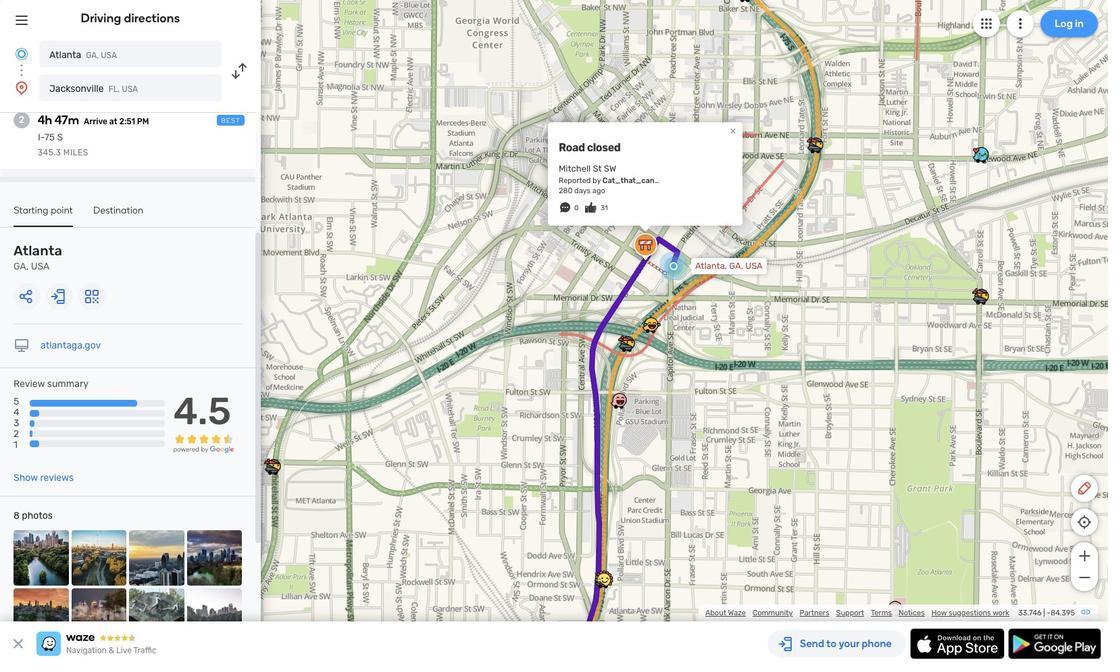 Task type: locate. For each thing, give the bounding box(es) containing it.
0 vertical spatial 2
[[19, 114, 24, 126]]

8
[[14, 511, 20, 522]]

2
[[19, 114, 24, 126], [14, 429, 19, 440]]

usa inside jacksonville fl, usa
[[122, 85, 138, 94]]

2 horizontal spatial ga,
[[730, 261, 744, 271]]

mitchell
[[559, 163, 591, 174]]

link image
[[1081, 607, 1092, 618]]

image 5 of atlanta, atlanta image
[[14, 589, 69, 644]]

ga, up jacksonville fl, usa
[[86, 51, 99, 60]]

waze
[[729, 609, 746, 618]]

1 vertical spatial 2
[[14, 429, 19, 440]]

by
[[593, 176, 601, 185]]

reported
[[559, 176, 591, 185]]

2 left "4h"
[[19, 114, 24, 126]]

show
[[14, 473, 38, 484]]

ga, down starting point 'button' on the left of page
[[14, 261, 29, 272]]

image 2 of atlanta, atlanta image
[[71, 531, 126, 586]]

ga,
[[86, 51, 99, 60], [14, 261, 29, 272], [730, 261, 744, 271]]

notices
[[899, 609, 925, 618]]

4
[[14, 407, 19, 419]]

usa right fl,
[[122, 85, 138, 94]]

-
[[1048, 609, 1051, 618]]

st
[[593, 163, 602, 174]]

destination button
[[93, 205, 144, 226]]

summary
[[47, 379, 89, 390]]

31
[[601, 204, 608, 212]]

closed
[[587, 141, 621, 154]]

support link
[[837, 609, 865, 618]]

reviews
[[40, 473, 74, 484]]

ga, right atlanta,
[[730, 261, 744, 271]]

point
[[51, 205, 73, 216]]

days
[[575, 187, 591, 195]]

1 vertical spatial atlanta ga, usa
[[14, 243, 62, 272]]

atlanta ga, usa up 'jacksonville'
[[49, 49, 117, 61]]

suggestions
[[949, 609, 992, 618]]

photos
[[22, 511, 53, 522]]

×
[[731, 124, 737, 137]]

345.3
[[38, 148, 61, 158]]

image 4 of atlanta, atlanta image
[[187, 531, 242, 586]]

0 vertical spatial atlanta
[[49, 49, 81, 61]]

47m
[[55, 113, 79, 128]]

4h 47m arrive at 2:51 pm
[[38, 113, 149, 128]]

33.746 | -84.395
[[1019, 609, 1076, 618]]

pencil image
[[1077, 481, 1093, 497]]

terms link
[[871, 609, 892, 618]]

jacksonville fl, usa
[[49, 83, 138, 95]]

2 down 4
[[14, 429, 19, 440]]

road closed
[[559, 141, 621, 154]]

atlanta up 'jacksonville'
[[49, 49, 81, 61]]

i-
[[38, 132, 44, 143]]

driving
[[81, 11, 121, 26]]

atlanta down starting point 'button' on the left of page
[[14, 243, 62, 259]]

zoom in image
[[1077, 548, 1094, 565]]

usa
[[101, 51, 117, 60], [122, 85, 138, 94], [31, 261, 50, 272], [746, 261, 763, 271]]

x image
[[10, 636, 26, 652]]

how
[[932, 609, 947, 618]]

atlanta ga, usa
[[49, 49, 117, 61], [14, 243, 62, 272]]

0 vertical spatial atlanta ga, usa
[[49, 49, 117, 61]]

5
[[14, 396, 19, 408]]

atlanta,
[[696, 261, 728, 271]]

atlantaga.gov link
[[41, 340, 101, 352]]

usa down starting point 'button' on the left of page
[[31, 261, 50, 272]]

× link
[[727, 124, 740, 137]]

1
[[14, 440, 18, 451]]

partners link
[[800, 609, 830, 618]]

atlanta
[[49, 49, 81, 61], [14, 243, 62, 259]]

&
[[109, 646, 114, 656]]

4.5
[[173, 389, 231, 434]]

best
[[221, 117, 241, 125]]

atlanta ga, usa down starting point 'button' on the left of page
[[14, 243, 62, 272]]

review
[[14, 379, 45, 390]]

about waze link
[[706, 609, 746, 618]]



Task type: vqa. For each thing, say whether or not it's contained in the screenshot.
Jacksonville
yes



Task type: describe. For each thing, give the bounding box(es) containing it.
show reviews
[[14, 473, 74, 484]]

arrive
[[84, 117, 108, 126]]

1 horizontal spatial ga,
[[86, 51, 99, 60]]

2 inside 5 4 3 2 1
[[14, 429, 19, 440]]

sw
[[604, 163, 617, 174]]

atlantaga.gov
[[41, 340, 101, 352]]

at
[[109, 117, 117, 126]]

about
[[706, 609, 727, 618]]

partners
[[800, 609, 830, 618]]

road
[[559, 141, 585, 154]]

directions
[[124, 11, 180, 26]]

pm
[[137, 117, 149, 126]]

s
[[57, 132, 63, 143]]

image 6 of atlanta, atlanta image
[[71, 589, 126, 644]]

navigation
[[66, 646, 107, 656]]

8 photos
[[14, 511, 53, 522]]

starting point
[[14, 205, 73, 216]]

image 7 of atlanta, atlanta image
[[129, 589, 184, 644]]

zoom out image
[[1077, 570, 1094, 586]]

4h
[[38, 113, 52, 128]]

terms
[[871, 609, 892, 618]]

33.746
[[1019, 609, 1042, 618]]

usa right atlanta,
[[746, 261, 763, 271]]

ago
[[593, 187, 606, 195]]

work
[[993, 609, 1010, 618]]

notices link
[[899, 609, 925, 618]]

traffic
[[134, 646, 156, 656]]

5 4 3 2 1
[[14, 396, 19, 451]]

cat_that_can_drive_a_car
[[603, 176, 705, 185]]

destination
[[93, 205, 144, 216]]

fl,
[[109, 85, 120, 94]]

0 horizontal spatial ga,
[[14, 261, 29, 272]]

live
[[116, 646, 132, 656]]

1 vertical spatial atlanta
[[14, 243, 62, 259]]

image 8 of atlanta, atlanta image
[[187, 589, 242, 644]]

3
[[14, 418, 19, 430]]

atlanta, ga, usa
[[696, 261, 763, 271]]

|
[[1044, 609, 1046, 618]]

starting point button
[[14, 205, 73, 227]]

280
[[559, 187, 573, 195]]

current location image
[[14, 46, 30, 62]]

community
[[753, 609, 793, 618]]

review summary
[[14, 379, 89, 390]]

community link
[[753, 609, 793, 618]]

navigation & live traffic
[[66, 646, 156, 656]]

image 3 of atlanta, atlanta image
[[129, 531, 184, 586]]

starting
[[14, 205, 48, 216]]

usa up fl,
[[101, 51, 117, 60]]

about waze community partners support terms notices how suggestions work
[[706, 609, 1010, 618]]

mitchell st sw reported by cat_that_can_drive_a_car 280 days ago
[[559, 163, 705, 195]]

miles
[[63, 148, 88, 158]]

84.395
[[1051, 609, 1076, 618]]

driving directions
[[81, 11, 180, 26]]

jacksonville
[[49, 83, 104, 95]]

i-75 s 345.3 miles
[[38, 132, 88, 158]]

location image
[[14, 80, 30, 96]]

computer image
[[14, 338, 30, 354]]

75
[[44, 132, 55, 143]]

0
[[575, 204, 579, 212]]

how suggestions work link
[[932, 609, 1010, 618]]

image 1 of atlanta, atlanta image
[[14, 531, 69, 586]]

support
[[837, 609, 865, 618]]

2:51
[[119, 117, 135, 126]]



